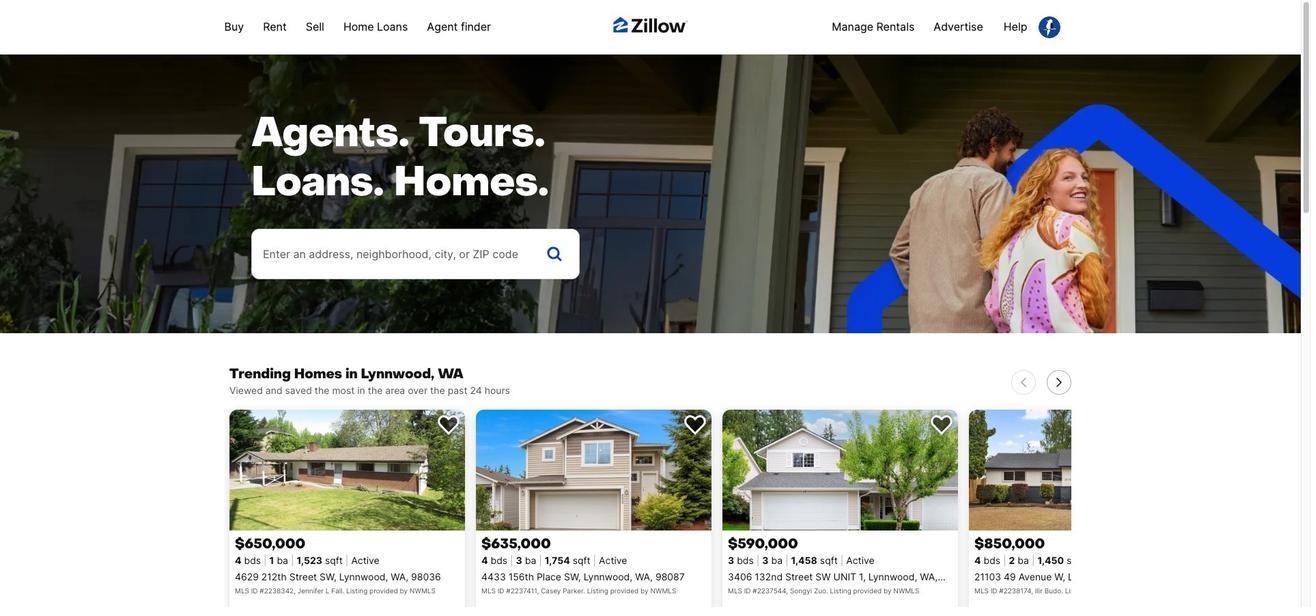 Task type: vqa. For each thing, say whether or not it's contained in the screenshot.
21103 49 Avenue W, Lynnwood, WA, 98036 image
yes



Task type: locate. For each thing, give the bounding box(es) containing it.
21103 49 avenue w, lynnwood, wa, 98036 image
[[969, 410, 1205, 531]]

3406 132nd street sw unit 1, lynnwood, wa, 98087 element
[[723, 410, 958, 607]]

4629 212th street sw, lynnwood, wa, 98036 image
[[229, 410, 465, 531]]

21103 49 avenue w, lynnwood, wa, 98036 element
[[969, 410, 1205, 607]]

home recommendations carousel element
[[224, 366, 1205, 607]]

zillow logo image
[[613, 16, 688, 33]]

list
[[224, 404, 1205, 607]]

3406 132nd street sw unit 1, lynnwood, wa, 98087 image
[[723, 410, 958, 531]]

4629 212th street sw, lynnwood, wa, 98036 element
[[229, 410, 465, 607]]



Task type: describe. For each thing, give the bounding box(es) containing it.
your profile default icon image
[[1039, 16, 1060, 38]]

4433 156th place sw, lynnwood, wa, 98087 image
[[476, 410, 712, 531]]

Enter an address, neighborhood, city, or ZIP code text field
[[252, 229, 527, 279]]

main navigation
[[0, 0, 1301, 55]]

4433 156th place sw, lynnwood, wa, 98087 element
[[476, 410, 712, 607]]



